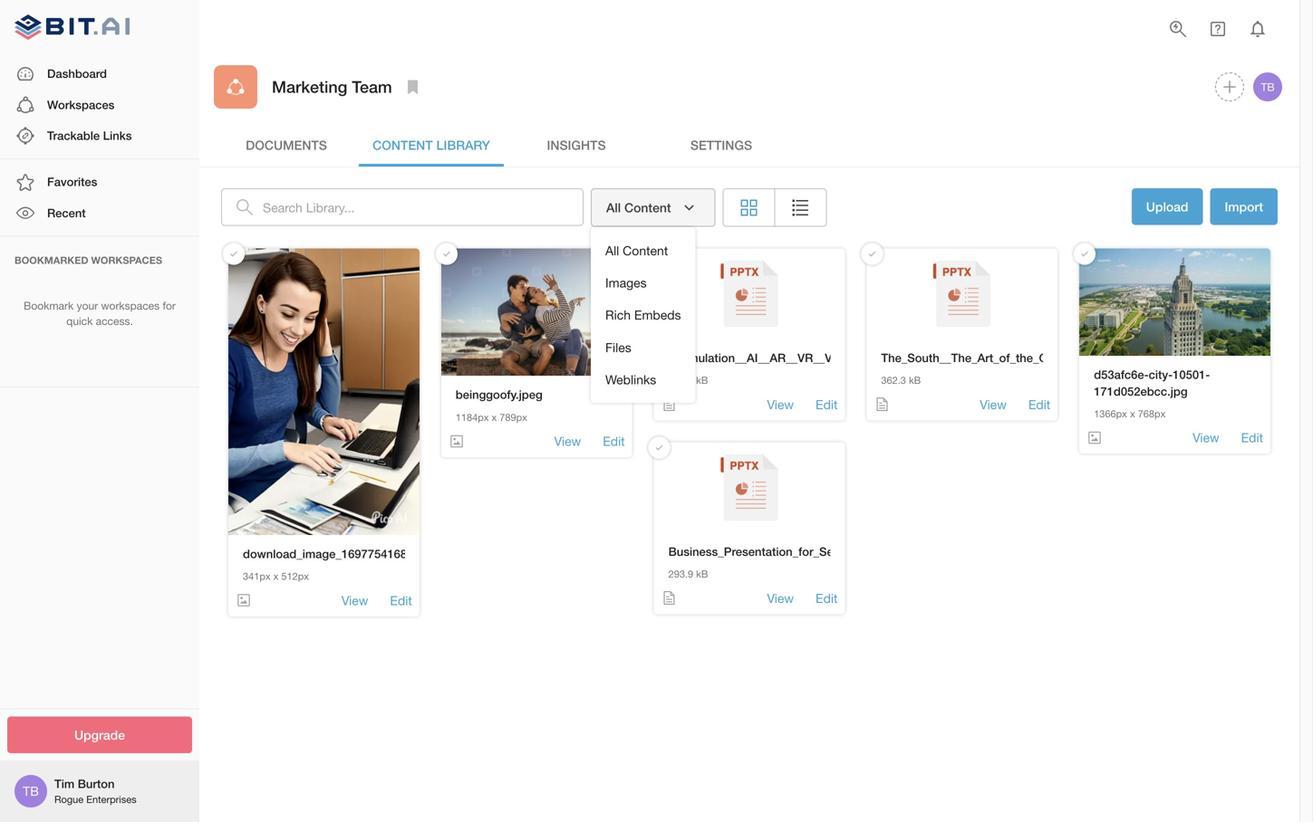 Task type: vqa. For each thing, say whether or not it's contained in the screenshot.
Upgrade button
yes



Task type: locate. For each thing, give the bounding box(es) containing it.
kb right 293.9
[[696, 569, 708, 581]]

dashboard
[[47, 67, 107, 81]]

kb
[[696, 375, 708, 387], [909, 375, 921, 387], [696, 569, 708, 581]]

beinggoofy.jpeg
[[456, 388, 543, 402]]

0 vertical spatial all content button
[[591, 189, 716, 227]]

favorites
[[47, 175, 97, 189]]

insights
[[547, 138, 606, 152]]

x left 789px
[[492, 412, 497, 424]]

view
[[767, 397, 794, 412], [980, 397, 1007, 412], [1193, 431, 1220, 446], [554, 434, 581, 449], [767, 591, 794, 606], [342, 593, 368, 608]]

upload
[[1146, 199, 1189, 214]]

documents link
[[214, 123, 359, 167]]

all content button up images button on the top
[[591, 189, 716, 227]]

x left the 768px
[[1130, 408, 1135, 420]]

341px
[[243, 571, 271, 583]]

all down the insights link
[[606, 200, 621, 215]]

362.3 kb
[[881, 375, 921, 387]]

enterprises
[[86, 794, 137, 806]]

view for beinggoofy.jpeg
[[554, 434, 581, 449]]

content library
[[373, 138, 490, 152]]

upload button
[[1132, 189, 1203, 227], [1132, 189, 1203, 225]]

files button
[[591, 332, 696, 364]]

1 vertical spatial all
[[605, 243, 619, 258]]

download_image_1697754168778.png image
[[228, 249, 419, 536]]

view link for d53afc6e-city-10501- 171d052ebcc.jpg
[[1193, 429, 1220, 447]]

all for 1st all content button from the bottom
[[605, 243, 619, 258]]

1 all content button from the top
[[591, 189, 716, 227]]

x for d53afc6e-city-10501- 171d052ebcc.jpg
[[1130, 408, 1135, 420]]

bookmark your workspaces for quick access.
[[24, 300, 176, 328]]

293.9 kb
[[668, 569, 708, 581]]

view link
[[767, 396, 794, 414], [980, 396, 1007, 414], [1193, 429, 1220, 447], [554, 433, 581, 451], [767, 590, 794, 608], [342, 592, 368, 610]]

files
[[605, 340, 631, 355]]

1366px
[[1094, 408, 1127, 420]]

all up images
[[605, 243, 619, 258]]

view for download_image_1697754168778.png
[[342, 593, 368, 608]]

view for the_south__the_art_of_the_cypress.pptx
[[980, 397, 1007, 412]]

view link for the_south__the_art_of_the_cypress.pptx
[[980, 396, 1007, 414]]

settings link
[[649, 123, 794, 167]]

1 vertical spatial all content button
[[591, 235, 696, 267]]

1366px x 768px
[[1094, 408, 1166, 420]]

d53afc6e-city-10501- 171d052ebcc.jpg
[[1094, 368, 1210, 399]]

512px
[[281, 571, 309, 583]]

0 vertical spatial all
[[606, 200, 621, 215]]

all content button up images
[[591, 235, 696, 267]]

rogue
[[54, 794, 84, 806]]

x
[[1130, 408, 1135, 420], [492, 412, 497, 424], [273, 571, 279, 583]]

edit for business_presentation_for_serious_business.pptx
[[816, 591, 838, 606]]

x for beinggoofy.jpeg
[[492, 412, 497, 424]]

1184px
[[456, 412, 489, 424]]

1 vertical spatial tb
[[23, 784, 39, 799]]

kb right "362.3"
[[909, 375, 921, 387]]

embeds
[[634, 308, 681, 323]]

view for business_presentation_for_serious_business.pptx
[[767, 591, 794, 606]]

edit for d53afc6e-city-10501- 171d052ebcc.jpg
[[1241, 431, 1263, 446]]

all content
[[606, 200, 671, 215], [605, 243, 668, 258]]

0 horizontal spatial x
[[273, 571, 279, 583]]

images
[[605, 276, 647, 291]]

edit link
[[816, 396, 838, 414], [1028, 396, 1051, 414], [1241, 429, 1263, 447], [603, 433, 625, 451], [816, 590, 838, 608], [390, 592, 412, 610]]

marketing team
[[272, 77, 392, 96]]

tab list
[[214, 123, 1285, 167]]

171d052ebcc.jpg
[[1094, 385, 1188, 399]]

import button
[[1210, 189, 1278, 225]]

upgrade
[[74, 728, 125, 743]]

weblinks button
[[591, 364, 696, 396]]

group
[[723, 189, 827, 227]]

tb button
[[1251, 70, 1285, 104]]

view for d53afc6e-city-10501- 171d052ebcc.jpg
[[1193, 431, 1220, 446]]

kb for business_presentation_for_serious_business.pptx
[[696, 569, 708, 581]]

tb
[[1261, 81, 1275, 93], [23, 784, 39, 799]]

all content button
[[591, 189, 716, 227], [591, 235, 696, 267]]

d53afc6e-
[[1094, 368, 1149, 382]]

0 horizontal spatial tb
[[23, 784, 39, 799]]

1 horizontal spatial tb
[[1261, 81, 1275, 93]]

weblinks
[[605, 372, 656, 387]]

Search Library... search field
[[263, 189, 584, 226]]

1 horizontal spatial x
[[492, 412, 497, 424]]

content
[[373, 138, 433, 152], [624, 200, 671, 215], [623, 243, 668, 258]]

all
[[606, 200, 621, 215], [605, 243, 619, 258]]

edit link for beinggoofy.jpeg
[[603, 433, 625, 451]]

edit link for download_image_1697754168778.png
[[390, 592, 412, 610]]

1 vertical spatial all content
[[605, 243, 668, 258]]

trackable links button
[[0, 121, 199, 152]]

x left 512px
[[273, 571, 279, 583]]

2 horizontal spatial x
[[1130, 408, 1135, 420]]

0 vertical spatial tb
[[1261, 81, 1275, 93]]

edit
[[816, 397, 838, 412], [1028, 397, 1051, 412], [1241, 431, 1263, 446], [603, 434, 625, 449], [816, 591, 838, 606], [390, 593, 412, 608]]

download_image_1697754168778.png
[[243, 547, 451, 561]]

view link for download_image_1697754168778.png
[[342, 592, 368, 610]]



Task type: describe. For each thing, give the bounding box(es) containing it.
bookmarked workspaces
[[15, 255, 162, 267]]

tab list containing documents
[[214, 123, 1285, 167]]

the_south__the_art_of_the_cypress.pptx
[[881, 351, 1112, 365]]

2 vertical spatial content
[[623, 243, 668, 258]]

quick
[[66, 315, 93, 328]]

for
[[163, 300, 176, 312]]

rich embeds button
[[591, 299, 696, 332]]

links
[[103, 129, 132, 143]]

workspaces button
[[0, 90, 199, 121]]

bookmark
[[24, 300, 74, 312]]

upgrade button
[[7, 717, 192, 754]]

tb inside tb 'button'
[[1261, 81, 1275, 93]]

0 vertical spatial all content
[[606, 200, 671, 215]]

business_presentation_for_serious_business.pptx
[[668, 545, 944, 559]]

workspaces
[[47, 98, 115, 112]]

x for download_image_1697754168778.png
[[273, 571, 279, 583]]

302.2 kb
[[668, 375, 708, 387]]

documents
[[246, 138, 327, 152]]

edit link for the_south__the_art_of_the_cypress.pptx
[[1028, 396, 1051, 414]]

city-
[[1149, 368, 1173, 382]]

362.3
[[881, 375, 906, 387]]

content library link
[[359, 123, 504, 167]]

marketing
[[272, 77, 347, 96]]

team
[[352, 77, 392, 96]]

workspaces
[[91, 255, 162, 267]]

beinggoofy.jpeg image
[[441, 249, 632, 376]]

1 vertical spatial content
[[624, 200, 671, 215]]

burton
[[78, 778, 115, 792]]

edit for the_south__the_art_of_the_cypress.pptx
[[1028, 397, 1051, 412]]

view link for business_presentation_for_serious_business.pptx
[[767, 590, 794, 608]]

kb for the_south__the_art_of_the_cypress.pptx
[[909, 375, 921, 387]]

dashboard button
[[0, 59, 199, 90]]

0 vertical spatial content
[[373, 138, 433, 152]]

tim burton rogue enterprises
[[54, 778, 137, 806]]

kb right 302.2
[[696, 375, 708, 387]]

library
[[436, 138, 490, 152]]

rich embeds
[[605, 308, 681, 323]]

edit for download_image_1697754168778.png
[[390, 593, 412, 608]]

rich
[[605, 308, 631, 323]]

import
[[1225, 199, 1263, 214]]

1184px x 789px
[[456, 412, 527, 424]]

293.9
[[668, 569, 693, 581]]

bookmarked
[[15, 255, 88, 267]]

341px x 512px
[[243, 571, 309, 583]]

768px
[[1138, 408, 1166, 420]]

view link for beinggoofy.jpeg
[[554, 433, 581, 451]]

favorites button
[[0, 167, 199, 198]]

trackable
[[47, 129, 100, 143]]

recent button
[[0, 198, 199, 229]]

workspaces
[[101, 300, 160, 312]]

edit link for business_presentation_for_serious_business.pptx
[[816, 590, 838, 608]]

302.2
[[668, 375, 693, 387]]

2 all content button from the top
[[591, 235, 696, 267]]

10501-
[[1173, 368, 1210, 382]]

recent
[[47, 206, 86, 220]]

789px
[[500, 412, 527, 424]]

access.
[[96, 315, 133, 328]]

settings
[[691, 138, 752, 152]]

d53afc6e city 10501 171d052ebcc.jpg image
[[1080, 249, 1271, 356]]

insights link
[[504, 123, 649, 167]]

tim
[[54, 778, 74, 792]]

your
[[77, 300, 98, 312]]

bookmark image
[[402, 76, 424, 98]]

images button
[[591, 267, 696, 299]]

edit for beinggoofy.jpeg
[[603, 434, 625, 449]]

trackable links
[[47, 129, 132, 143]]

edit link for d53afc6e-city-10501- 171d052ebcc.jpg
[[1241, 429, 1263, 447]]

all for first all content button
[[606, 200, 621, 215]]



